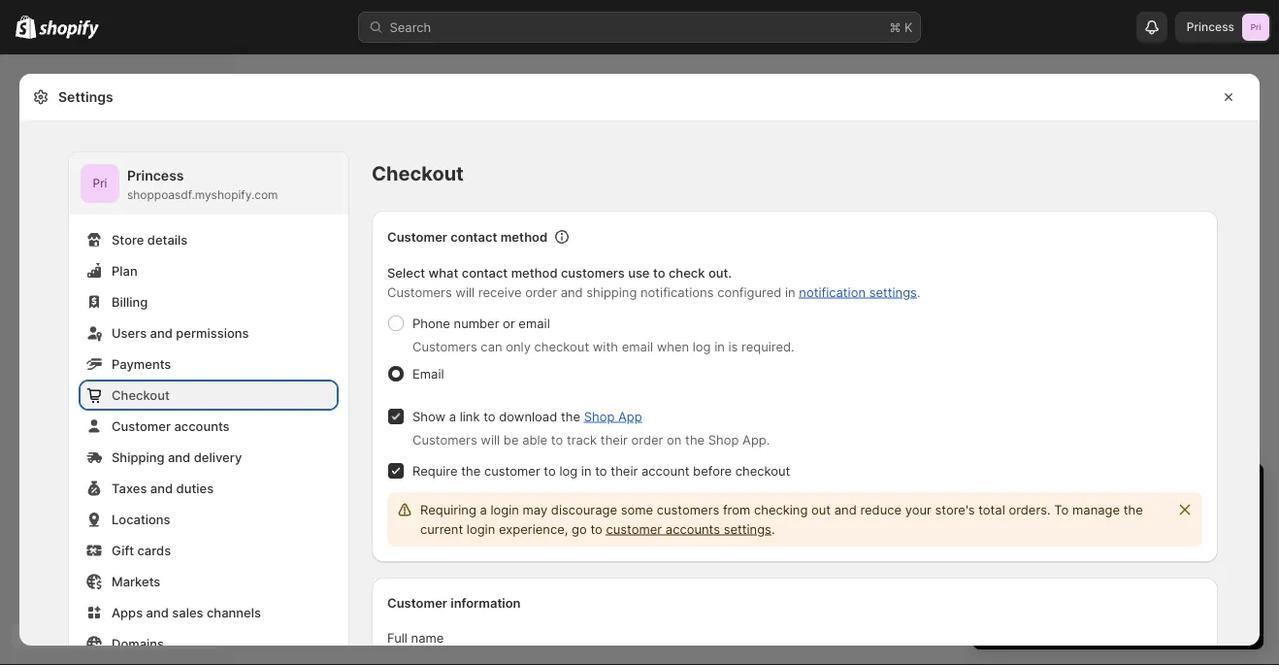 Task type: describe. For each thing, give the bounding box(es) containing it.
1 vertical spatial their
[[611, 463, 638, 478]]

domains
[[112, 636, 164, 651]]

billing link
[[81, 288, 337, 316]]

first 3 months for $1/month
[[1008, 535, 1171, 550]]

cards
[[137, 543, 171, 558]]

0 vertical spatial customer
[[485, 463, 541, 478]]

before
[[693, 463, 732, 478]]

duties
[[176, 481, 214, 496]]

details
[[147, 232, 188, 247]]

locations link
[[81, 506, 337, 533]]

shop settings menu element
[[69, 152, 349, 665]]

contact inside the select what contact method customers use to check out. customers will receive order and shipping notifications configured in notification settings .
[[462, 265, 508, 280]]

sales
[[172, 605, 203, 620]]

$50 app store credit link
[[1008, 554, 1130, 570]]

total
[[979, 502, 1006, 517]]

notification settings link
[[799, 285, 918, 300]]

add
[[1107, 574, 1130, 589]]

to right link
[[484, 409, 496, 424]]

taxes and duties link
[[81, 475, 337, 502]]

manage
[[1073, 502, 1121, 517]]

store inside to customize your online store and add bonus features
[[1047, 574, 1078, 589]]

switch
[[992, 516, 1033, 531]]

store
[[112, 232, 144, 247]]

payments link
[[81, 351, 337, 378]]

to down the able
[[544, 463, 556, 478]]

notification
[[799, 285, 866, 300]]

domains link
[[81, 630, 337, 657]]

can
[[481, 339, 503, 354]]

customer accounts settings link
[[606, 521, 772, 537]]

account
[[642, 463, 690, 478]]

0 vertical spatial contact
[[451, 229, 498, 244]]

number
[[454, 316, 500, 331]]

0 vertical spatial their
[[601, 432, 628, 447]]

delivery
[[194, 450, 242, 465]]

a for show
[[449, 409, 456, 424]]

name
[[411, 630, 444, 645]]

paid
[[1063, 516, 1088, 531]]

and right users
[[150, 325, 173, 340]]

out
[[812, 502, 831, 517]]

experience,
[[499, 521, 568, 537]]

email
[[413, 366, 444, 381]]

select what contact method customers use to check out. customers will receive order and shipping notifications configured in notification settings .
[[387, 265, 921, 300]]

information
[[451, 595, 521, 610]]

search
[[390, 19, 431, 34]]

alert inside settings dialog
[[387, 492, 1203, 547]]

requiring a login may discourage some customers from checking out and reduce your store's total orders.  to manage the current login experience, go to
[[420, 502, 1144, 537]]

to right the able
[[551, 432, 563, 447]]

3
[[1035, 535, 1043, 550]]

and down the 'customer accounts'
[[168, 450, 191, 465]]

0 vertical spatial checkout
[[372, 162, 464, 185]]

months
[[1047, 535, 1091, 550]]

a inside the 1 day left in your trial "element"
[[1052, 516, 1059, 531]]

payments
[[112, 356, 171, 371]]

your inside requiring a login may discourage some customers from checking out and reduce your store's total orders.  to manage the current login experience, go to
[[906, 502, 932, 517]]

the right require
[[461, 463, 481, 478]]

to inside to customize your online store and add bonus features
[[1133, 554, 1145, 570]]

configured
[[718, 285, 782, 300]]

and right the taxes
[[150, 481, 173, 496]]

checking
[[754, 502, 808, 517]]

1 day left in your trial button
[[973, 463, 1264, 504]]

discourage
[[551, 502, 618, 517]]

download
[[499, 409, 558, 424]]

billing
[[112, 294, 148, 309]]

0 horizontal spatial log
[[560, 463, 578, 478]]

show
[[413, 409, 446, 424]]

1 vertical spatial email
[[622, 339, 654, 354]]

is
[[729, 339, 738, 354]]

k
[[905, 19, 913, 34]]

to
[[1055, 502, 1070, 517]]

your inside to customize your online store and add bonus features
[[1213, 554, 1240, 570]]

will inside the select what contact method customers use to check out. customers will receive order and shipping notifications configured in notification settings .
[[456, 285, 475, 300]]

settings dialog
[[19, 74, 1260, 665]]

shipping and delivery link
[[81, 444, 337, 471]]

$50
[[1008, 554, 1032, 570]]

customer accounts
[[112, 419, 230, 434]]

1 vertical spatial login
[[467, 521, 496, 537]]

online
[[1008, 574, 1044, 589]]

customers inside the select what contact method customers use to check out. customers will receive order and shipping notifications configured in notification settings .
[[387, 285, 452, 300]]

1 horizontal spatial will
[[481, 432, 500, 447]]

and inside to customize your online store and add bonus features
[[1081, 574, 1104, 589]]

0 horizontal spatial shopify image
[[16, 15, 36, 39]]

1 vertical spatial checkout
[[736, 463, 791, 478]]

the right on
[[686, 432, 705, 447]]

customers can only checkout with email when log in is required.
[[413, 339, 795, 354]]

1 day left in your trial
[[992, 480, 1183, 504]]

your inside dropdown button
[[1103, 480, 1143, 504]]

customer inside alert
[[606, 521, 662, 537]]

full name
[[387, 630, 444, 645]]

first
[[1008, 535, 1031, 550]]

markets link
[[81, 568, 337, 595]]

be
[[504, 432, 519, 447]]

method inside the select what contact method customers use to check out. customers will receive order and shipping notifications configured in notification settings .
[[511, 265, 558, 280]]

to customize your online store and add bonus features
[[1008, 554, 1240, 589]]

. inside alert
[[772, 521, 775, 537]]

require
[[413, 463, 458, 478]]

customers for show a link to download the
[[413, 432, 477, 447]]

orders.
[[1009, 502, 1051, 517]]

and inside requiring a login may discourage some customers from checking out and reduce your store's total orders.  to manage the current login experience, go to
[[835, 502, 857, 517]]

pri button
[[81, 164, 119, 203]]

apps
[[112, 605, 143, 620]]

go
[[572, 521, 587, 537]]

store's
[[936, 502, 976, 517]]

customer for customer accounts
[[112, 419, 171, 434]]

notifications
[[641, 285, 714, 300]]

taxes and duties
[[112, 481, 214, 496]]

customer contact method
[[387, 229, 548, 244]]

customers for phone number or email
[[413, 339, 477, 354]]

with
[[593, 339, 619, 354]]

accounts for customer
[[666, 521, 721, 537]]

require the customer to log in to their account before checkout
[[413, 463, 791, 478]]

customers inside the select what contact method customers use to check out. customers will receive order and shipping notifications configured in notification settings .
[[561, 265, 625, 280]]

required.
[[742, 339, 795, 354]]



Task type: locate. For each thing, give the bounding box(es) containing it.
1 vertical spatial shop
[[709, 432, 739, 447]]

customers inside requiring a login may discourage some customers from checking out and reduce your store's total orders.  to manage the current login experience, go to
[[657, 502, 720, 517]]

customer down some
[[606, 521, 662, 537]]

accounts inside alert
[[666, 521, 721, 537]]

plan
[[1092, 516, 1117, 531]]

1 horizontal spatial customer
[[606, 521, 662, 537]]

taxes
[[112, 481, 147, 496]]

0 vertical spatial email
[[519, 316, 550, 331]]

login down requiring
[[467, 521, 496, 537]]

full
[[387, 630, 408, 645]]

email
[[519, 316, 550, 331], [622, 339, 654, 354]]

their
[[601, 432, 628, 447], [611, 463, 638, 478]]

$50 app store credit
[[1008, 554, 1130, 570]]

and left the shipping
[[561, 285, 583, 300]]

1 horizontal spatial shopify image
[[39, 20, 99, 39]]

markets
[[112, 574, 161, 589]]

customer information
[[387, 595, 521, 610]]

0 horizontal spatial customers
[[561, 265, 625, 280]]

1
[[992, 480, 1001, 504]]

0 vertical spatial shop
[[584, 409, 615, 424]]

bonus
[[1133, 574, 1170, 589]]

phone number or email
[[413, 316, 550, 331]]

accounts for customer
[[174, 419, 230, 434]]

princess for princess
[[1187, 20, 1235, 34]]

their down shop app link
[[601, 432, 628, 447]]

0 horizontal spatial email
[[519, 316, 550, 331]]

settings
[[58, 89, 113, 105]]

contact up what
[[451, 229, 498, 244]]

0 horizontal spatial checkout
[[535, 339, 590, 354]]

locations
[[112, 512, 171, 527]]

what
[[429, 265, 459, 280]]

shop left app.
[[709, 432, 739, 447]]

link
[[460, 409, 480, 424]]

to down '$1/month'
[[1133, 554, 1145, 570]]

from
[[723, 502, 751, 517]]

to right "use"
[[653, 265, 666, 280]]

requiring
[[420, 502, 477, 517]]

able
[[523, 432, 548, 447]]

check
[[669, 265, 705, 280]]

apps and sales channels
[[112, 605, 261, 620]]

1 horizontal spatial checkout
[[736, 463, 791, 478]]

1 horizontal spatial .
[[918, 285, 921, 300]]

in right left
[[1081, 480, 1097, 504]]

.
[[918, 285, 921, 300], [772, 521, 775, 537]]

0 horizontal spatial princess
[[127, 168, 184, 184]]

app
[[619, 409, 643, 424]]

some
[[621, 502, 654, 517]]

will left "be" at left
[[481, 432, 500, 447]]

phone
[[413, 316, 450, 331]]

store details link
[[81, 226, 337, 253]]

1 horizontal spatial shop
[[709, 432, 739, 447]]

1 vertical spatial order
[[632, 432, 664, 447]]

and up '$1/month'
[[1121, 516, 1143, 531]]

1 horizontal spatial settings
[[870, 285, 918, 300]]

customer accounts link
[[81, 413, 337, 440]]

2 horizontal spatial your
[[1213, 554, 1240, 570]]

settings
[[870, 285, 918, 300], [724, 521, 772, 537]]

log down track
[[560, 463, 578, 478]]

0 vertical spatial settings
[[870, 285, 918, 300]]

princess up "shoppoasdf.myshopify.com"
[[127, 168, 184, 184]]

0 vertical spatial log
[[693, 339, 711, 354]]

app
[[1035, 554, 1058, 570]]

0 horizontal spatial order
[[525, 285, 557, 300]]

0 vertical spatial login
[[491, 502, 519, 517]]

the
[[561, 409, 581, 424], [686, 432, 705, 447], [461, 463, 481, 478], [1124, 502, 1144, 517]]

customer accounts settings .
[[606, 521, 775, 537]]

to inside the select what contact method customers use to check out. customers will receive order and shipping notifications configured in notification settings .
[[653, 265, 666, 280]]

checkout inside checkout 'link'
[[112, 387, 170, 403]]

your up features
[[1213, 554, 1240, 570]]

0 horizontal spatial accounts
[[174, 419, 230, 434]]

store details
[[112, 232, 188, 247]]

1 horizontal spatial your
[[1103, 480, 1143, 504]]

and left add
[[1081, 574, 1104, 589]]

dialog
[[1268, 74, 1280, 646]]

users
[[112, 325, 147, 340]]

accounts down before
[[666, 521, 721, 537]]

only
[[506, 339, 531, 354]]

alert
[[387, 492, 1203, 547]]

in inside dropdown button
[[1081, 480, 1097, 504]]

0 vertical spatial method
[[501, 229, 548, 244]]

. down checking at the bottom right of the page
[[772, 521, 775, 537]]

customer up select
[[387, 229, 448, 244]]

users and permissions link
[[81, 319, 337, 347]]

customers down select
[[387, 285, 452, 300]]

1 vertical spatial customers
[[657, 502, 720, 517]]

a for requiring
[[480, 502, 487, 517]]

checkout
[[372, 162, 464, 185], [112, 387, 170, 403]]

in left is
[[715, 339, 725, 354]]

alert containing requiring a login may discourage some customers from checking out and reduce your store's total orders.  to manage the current login experience, go to
[[387, 492, 1203, 547]]

princess shoppoasdf.myshopify.com
[[127, 168, 278, 202]]

1 day left in your trial element
[[973, 514, 1264, 650]]

1 vertical spatial will
[[481, 432, 500, 447]]

0 horizontal spatial .
[[772, 521, 775, 537]]

0 horizontal spatial settings
[[724, 521, 772, 537]]

customer for customer information
[[387, 595, 448, 610]]

accounts down checkout 'link'
[[174, 419, 230, 434]]

1 vertical spatial accounts
[[666, 521, 721, 537]]

0 vertical spatial accounts
[[174, 419, 230, 434]]

2 horizontal spatial a
[[1052, 516, 1059, 531]]

checkout up customer contact method
[[372, 162, 464, 185]]

0 vertical spatial will
[[456, 285, 475, 300]]

for
[[1095, 535, 1111, 550]]

get:
[[1146, 516, 1170, 531]]

gift
[[112, 543, 134, 558]]

⌘
[[890, 19, 902, 34]]

a right requiring
[[480, 502, 487, 517]]

0 vertical spatial customer
[[387, 229, 448, 244]]

1 vertical spatial method
[[511, 265, 558, 280]]

0 vertical spatial order
[[525, 285, 557, 300]]

0 vertical spatial customers
[[387, 285, 452, 300]]

customer inside shop settings menu element
[[112, 419, 171, 434]]

shop up 'customers will be able to track their order on the shop app.'
[[584, 409, 615, 424]]

0 horizontal spatial customer
[[485, 463, 541, 478]]

credit
[[1095, 554, 1130, 570]]

and inside the select what contact method customers use to check out. customers will receive order and shipping notifications configured in notification settings .
[[561, 285, 583, 300]]

select
[[387, 265, 425, 280]]

princess
[[1187, 20, 1235, 34], [127, 168, 184, 184]]

a left link
[[449, 409, 456, 424]]

0 vertical spatial princess
[[1187, 20, 1235, 34]]

accounts inside customer accounts link
[[174, 419, 230, 434]]

1 horizontal spatial a
[[480, 502, 487, 517]]

out.
[[709, 265, 732, 280]]

0 horizontal spatial will
[[456, 285, 475, 300]]

princess inside princess shoppoasdf.myshopify.com
[[127, 168, 184, 184]]

1 horizontal spatial email
[[622, 339, 654, 354]]

log
[[693, 339, 711, 354], [560, 463, 578, 478]]

order inside the select what contact method customers use to check out. customers will receive order and shipping notifications configured in notification settings .
[[525, 285, 557, 300]]

0 vertical spatial .
[[918, 285, 921, 300]]

2 vertical spatial customer
[[387, 595, 448, 610]]

shipping and delivery
[[112, 450, 242, 465]]

⌘ k
[[890, 19, 913, 34]]

. right "notification"
[[918, 285, 921, 300]]

will
[[456, 285, 475, 300], [481, 432, 500, 447]]

your up plan
[[1103, 480, 1143, 504]]

checkout down payments
[[112, 387, 170, 403]]

princess image
[[81, 164, 119, 203]]

shoppoasdf.myshopify.com
[[127, 188, 278, 202]]

settings inside the select what contact method customers use to check out. customers will receive order and shipping notifications configured in notification settings .
[[870, 285, 918, 300]]

1 vertical spatial princess
[[127, 168, 184, 184]]

customer up shipping
[[112, 419, 171, 434]]

a inside requiring a login may discourage some customers from checking out and reduce your store's total orders.  to manage the current login experience, go to
[[480, 502, 487, 517]]

to up 3
[[1036, 516, 1048, 531]]

1 vertical spatial settings
[[724, 521, 772, 537]]

store down months
[[1061, 554, 1092, 570]]

1 horizontal spatial checkout
[[372, 162, 464, 185]]

settings inside alert
[[724, 521, 772, 537]]

to right go at the bottom of page
[[591, 521, 603, 537]]

1 vertical spatial customers
[[413, 339, 477, 354]]

customers down phone
[[413, 339, 477, 354]]

gift cards link
[[81, 537, 337, 564]]

customer up full name at the left of the page
[[387, 595, 448, 610]]

1 vertical spatial log
[[560, 463, 578, 478]]

email right the with at the left bottom
[[622, 339, 654, 354]]

princess image
[[1243, 14, 1270, 41]]

settings down from at the bottom of the page
[[724, 521, 772, 537]]

their up some
[[611, 463, 638, 478]]

on
[[667, 432, 682, 447]]

log right when
[[693, 339, 711, 354]]

1 vertical spatial .
[[772, 521, 775, 537]]

0 horizontal spatial checkout
[[112, 387, 170, 403]]

1 vertical spatial customer
[[112, 419, 171, 434]]

email right or
[[519, 316, 550, 331]]

the up track
[[561, 409, 581, 424]]

the left get:
[[1124, 502, 1144, 517]]

. inside the select what contact method customers use to check out. customers will receive order and shipping notifications configured in notification settings .
[[918, 285, 921, 300]]

customers down show
[[413, 432, 477, 447]]

switch to a paid plan and get:
[[992, 516, 1170, 531]]

your left store's
[[906, 502, 932, 517]]

and right 'apps'
[[146, 605, 169, 620]]

trial
[[1149, 480, 1183, 504]]

contact up receive
[[462, 265, 508, 280]]

in
[[786, 285, 796, 300], [715, 339, 725, 354], [582, 463, 592, 478], [1081, 480, 1097, 504]]

0 vertical spatial store
[[1061, 554, 1092, 570]]

app.
[[743, 432, 770, 447]]

settings right "notification"
[[870, 285, 918, 300]]

to down 'customers will be able to track their order on the shop app.'
[[595, 463, 608, 478]]

2 vertical spatial customers
[[413, 432, 477, 447]]

1 horizontal spatial accounts
[[666, 521, 721, 537]]

login left may
[[491, 502, 519, 517]]

channels
[[207, 605, 261, 620]]

customers up customer accounts settings link
[[657, 502, 720, 517]]

checkout down app.
[[736, 463, 791, 478]]

1 vertical spatial store
[[1047, 574, 1078, 589]]

$1/month
[[1115, 535, 1171, 550]]

checkout right only at the left of the page
[[535, 339, 590, 354]]

store down $50 app store credit link on the right of the page
[[1047, 574, 1078, 589]]

shop app link
[[584, 409, 643, 424]]

use
[[628, 265, 650, 280]]

0 horizontal spatial your
[[906, 502, 932, 517]]

to
[[653, 265, 666, 280], [484, 409, 496, 424], [551, 432, 563, 447], [544, 463, 556, 478], [595, 463, 608, 478], [1036, 516, 1048, 531], [591, 521, 603, 537], [1133, 554, 1145, 570]]

customers up the shipping
[[561, 265, 625, 280]]

1 horizontal spatial log
[[693, 339, 711, 354]]

receive
[[479, 285, 522, 300]]

shopify image
[[16, 15, 36, 39], [39, 20, 99, 39]]

and right out
[[835, 502, 857, 517]]

princess for princess shoppoasdf.myshopify.com
[[127, 168, 184, 184]]

1 vertical spatial customer
[[606, 521, 662, 537]]

customer for customer contact method
[[387, 229, 448, 244]]

1 horizontal spatial customers
[[657, 502, 720, 517]]

1 horizontal spatial order
[[632, 432, 664, 447]]

the inside requiring a login may discourage some customers from checking out and reduce your store's total orders.  to manage the current login experience, go to
[[1124, 502, 1144, 517]]

in down track
[[582, 463, 592, 478]]

permissions
[[176, 325, 249, 340]]

1 vertical spatial checkout
[[112, 387, 170, 403]]

0 vertical spatial checkout
[[535, 339, 590, 354]]

reduce
[[861, 502, 902, 517]]

0 horizontal spatial shop
[[584, 409, 615, 424]]

princess left princess image
[[1187, 20, 1235, 34]]

customer down "be" at left
[[485, 463, 541, 478]]

a left paid
[[1052, 516, 1059, 531]]

gift cards
[[112, 543, 171, 558]]

plan
[[112, 263, 138, 278]]

1 vertical spatial contact
[[462, 265, 508, 280]]

may
[[523, 502, 548, 517]]

left
[[1046, 480, 1076, 504]]

0 horizontal spatial a
[[449, 409, 456, 424]]

0 vertical spatial customers
[[561, 265, 625, 280]]

apps and sales channels link
[[81, 599, 337, 626]]

order right receive
[[525, 285, 557, 300]]

in right configured
[[786, 285, 796, 300]]

in inside the select what contact method customers use to check out. customers will receive order and shipping notifications configured in notification settings .
[[786, 285, 796, 300]]

to inside requiring a login may discourage some customers from checking out and reduce your store's total orders.  to manage the current login experience, go to
[[591, 521, 603, 537]]

1 horizontal spatial princess
[[1187, 20, 1235, 34]]

customers
[[561, 265, 625, 280], [657, 502, 720, 517]]

order left on
[[632, 432, 664, 447]]

will down what
[[456, 285, 475, 300]]



Task type: vqa. For each thing, say whether or not it's contained in the screenshot.
leftmost your
yes



